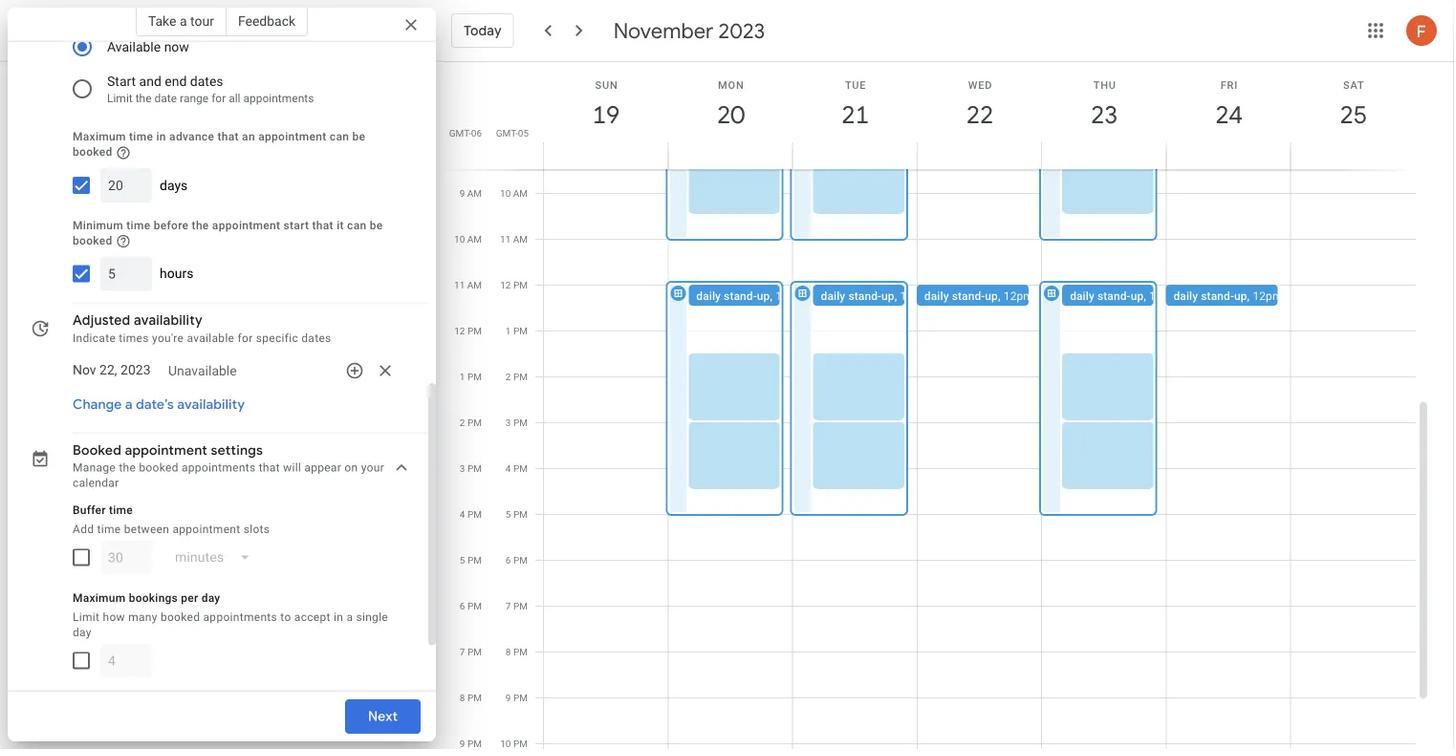 Task type: describe. For each thing, give the bounding box(es) containing it.
saturday, november 25 element
[[1332, 93, 1376, 137]]

feedback button
[[227, 6, 308, 36]]

0 vertical spatial 7 pm
[[506, 601, 528, 613]]

1 horizontal spatial 1 pm
[[506, 326, 528, 337]]

1 vertical spatial 8
[[460, 693, 465, 704]]

to
[[280, 611, 291, 624]]

appointment inside booked appointment settings manage the booked appointments that will appear on your calendar
[[125, 442, 208, 460]]

sun 19
[[592, 79, 619, 131]]

fri
[[1221, 79, 1239, 91]]

1 vertical spatial 3
[[460, 463, 465, 475]]

maximum time in advance that an appointment can be booked
[[73, 130, 366, 159]]

1 vertical spatial 2 pm
[[460, 417, 482, 429]]

start
[[284, 219, 309, 232]]

21
[[841, 99, 868, 131]]

november 2023
[[614, 17, 765, 44]]

accept
[[294, 611, 331, 624]]

appointment inside minimum time before the appointment start that it can be booked
[[212, 219, 280, 232]]

5 12pm from the left
[[1253, 290, 1283, 303]]

appointments inside the "start and end dates limit the date range for all appointments"
[[243, 92, 314, 105]]

2 12pm from the left
[[900, 290, 930, 303]]

25 column header
[[1291, 62, 1416, 170]]

5 up from the left
[[1235, 290, 1248, 303]]

range
[[180, 92, 209, 105]]

25
[[1339, 99, 1367, 131]]

indicate
[[73, 332, 116, 345]]

5 daily stand-up , 12pm from the left
[[1174, 290, 1283, 303]]

mon
[[718, 79, 745, 91]]

tour
[[190, 13, 214, 29]]

1 vertical spatial 11
[[454, 280, 465, 291]]

change
[[73, 397, 122, 414]]

20
[[716, 99, 744, 131]]

thu 23
[[1090, 79, 1117, 131]]

1 horizontal spatial 12 pm
[[500, 280, 528, 291]]

23 column header
[[1042, 62, 1167, 170]]

4 stand- from the left
[[1098, 290, 1131, 303]]

time for buffer
[[109, 504, 133, 517]]

1 horizontal spatial 11
[[500, 234, 511, 245]]

calendar
[[73, 477, 119, 490]]

can inside maximum time in advance that an appointment can be booked
[[330, 130, 349, 143]]

1 horizontal spatial 10 am
[[500, 188, 528, 199]]

0 horizontal spatial 1
[[460, 372, 465, 383]]

available
[[187, 332, 235, 345]]

5 stand- from the left
[[1201, 290, 1235, 303]]

maximum for maximum time in advance that an appointment can be booked
[[73, 130, 126, 143]]

an
[[242, 130, 255, 143]]

9 for 9 pm
[[506, 693, 511, 704]]

you're
[[152, 332, 184, 345]]

now
[[164, 39, 189, 55]]

bookings
[[129, 592, 178, 605]]

1 daily stand-up , 12pm from the left
[[697, 290, 806, 303]]

9 am
[[460, 188, 482, 199]]

start and end dates limit the date range for all appointments
[[107, 73, 314, 105]]

adjusted
[[73, 312, 130, 330]]

gmt-06
[[449, 127, 482, 139]]

1 up from the left
[[757, 290, 770, 303]]

many
[[128, 611, 157, 624]]

0 vertical spatial 8 pm
[[506, 647, 528, 658]]

next button
[[345, 694, 421, 740]]

1 horizontal spatial 4 pm
[[506, 463, 528, 475]]

5 daily from the left
[[1174, 290, 1199, 303]]

on
[[345, 462, 358, 475]]

appointment inside maximum time in advance that an appointment can be booked
[[258, 130, 327, 143]]

tue 21
[[841, 79, 868, 131]]

for inside the "start and end dates limit the date range for all appointments"
[[211, 92, 226, 105]]

24 column header
[[1166, 62, 1292, 170]]

0 vertical spatial 2
[[506, 372, 511, 383]]

limit for start
[[107, 92, 133, 105]]

be inside minimum time before the appointment start that it can be booked
[[370, 219, 383, 232]]

21 column header
[[792, 62, 918, 170]]

appointment inside buffer time add time between appointment slots
[[173, 523, 240, 536]]

all
[[229, 92, 241, 105]]

sat 25
[[1339, 79, 1367, 131]]

1 vertical spatial 10
[[454, 234, 465, 245]]

days
[[160, 177, 188, 193]]

and
[[139, 73, 161, 89]]

appear
[[304, 462, 342, 475]]

sun
[[595, 79, 618, 91]]

next
[[368, 709, 398, 726]]

available
[[107, 39, 161, 55]]

before
[[154, 219, 189, 232]]

1 , from the left
[[770, 290, 773, 303]]

dates inside the "start and end dates limit the date range for all appointments"
[[190, 73, 223, 89]]

24
[[1215, 99, 1242, 131]]

booked inside minimum time before the appointment start that it can be booked
[[73, 234, 112, 248]]

that inside booked appointment settings manage the booked appointments that will appear on your calendar
[[259, 462, 280, 475]]

times
[[119, 332, 149, 345]]

will
[[283, 462, 301, 475]]

time right add
[[97, 523, 121, 536]]

1 horizontal spatial 3
[[506, 417, 511, 429]]

fri 24
[[1215, 79, 1242, 131]]

0 horizontal spatial 7 pm
[[460, 647, 482, 658]]

2 daily from the left
[[821, 290, 846, 303]]

1 horizontal spatial 1
[[506, 326, 511, 337]]

3 daily stand-up , 12pm from the left
[[925, 290, 1034, 303]]

it
[[337, 219, 344, 232]]

appointments inside maximum bookings per day limit how many booked appointments to accept in a single day
[[203, 611, 277, 624]]

option group containing available now
[[65, 26, 394, 110]]

3 daily from the left
[[925, 290, 949, 303]]

0 horizontal spatial 12
[[455, 326, 465, 337]]

thursday, november 23 element
[[1083, 93, 1127, 137]]

buffer
[[73, 504, 106, 517]]

0 vertical spatial 8
[[506, 647, 511, 658]]

9 pm
[[506, 693, 528, 704]]

per
[[181, 592, 198, 605]]

date's
[[136, 397, 174, 414]]

1 horizontal spatial 6
[[506, 555, 511, 567]]

your
[[361, 462, 385, 475]]

gmt-05
[[496, 127, 529, 139]]

Date text field
[[73, 359, 151, 382]]

for inside adjusted availability indicate times you're available for specific dates
[[238, 332, 253, 345]]

start
[[107, 73, 136, 89]]

single
[[356, 611, 388, 624]]

0 horizontal spatial 8 pm
[[460, 693, 482, 704]]

0 vertical spatial 3 pm
[[506, 417, 528, 429]]

0 horizontal spatial 4 pm
[[460, 509, 482, 521]]

in inside maximum time in advance that an appointment can be booked
[[156, 130, 166, 143]]

take a tour button
[[136, 6, 227, 36]]

2 daily stand-up , 12pm from the left
[[821, 290, 930, 303]]

hours
[[160, 266, 194, 282]]

appointments inside booked appointment settings manage the booked appointments that will appear on your calendar
[[182, 462, 256, 475]]

0 vertical spatial 5 pm
[[506, 509, 528, 521]]

change a date's availability button
[[65, 388, 253, 422]]

feedback
[[238, 13, 296, 29]]

3 12pm from the left
[[1004, 290, 1034, 303]]

1 vertical spatial 10 am
[[454, 234, 482, 245]]

0 horizontal spatial 3 pm
[[460, 463, 482, 475]]

booked inside maximum bookings per day limit how many booked appointments to accept in a single day
[[161, 611, 200, 624]]

booked appointment settings manage the booked appointments that will appear on your calendar
[[73, 442, 385, 490]]

minimum
[[73, 219, 123, 232]]

0 vertical spatial 6 pm
[[506, 555, 528, 567]]

today button
[[451, 8, 514, 54]]

thu
[[1094, 79, 1117, 91]]

4 , from the left
[[1144, 290, 1147, 303]]

4 daily stand-up , 12pm from the left
[[1070, 290, 1179, 303]]

slots
[[244, 523, 270, 536]]

available now
[[107, 39, 189, 55]]

22 column header
[[917, 62, 1043, 170]]

20 column header
[[668, 62, 793, 170]]

1 vertical spatial 11 am
[[454, 280, 482, 291]]

that inside maximum time in advance that an appointment can be booked
[[218, 130, 239, 143]]

specific
[[256, 332, 298, 345]]

3 up from the left
[[985, 290, 998, 303]]

advance
[[169, 130, 214, 143]]

gmt- for 06
[[449, 127, 471, 139]]

1 vertical spatial 6
[[460, 601, 465, 613]]

availability inside adjusted availability indicate times you're available for specific dates
[[134, 312, 203, 330]]

0 horizontal spatial 2
[[460, 417, 465, 429]]

06
[[471, 127, 482, 139]]

1 horizontal spatial 2 pm
[[506, 372, 528, 383]]



Task type: locate. For each thing, give the bounding box(es) containing it.
10 am right the 9 am
[[500, 188, 528, 199]]

0 vertical spatial 2 pm
[[506, 372, 528, 383]]

11 am
[[500, 234, 528, 245], [454, 280, 482, 291]]

1 vertical spatial 1 pm
[[460, 372, 482, 383]]

0 horizontal spatial 10 am
[[454, 234, 482, 245]]

the inside minimum time before the appointment start that it can be booked
[[192, 219, 209, 232]]

grid
[[444, 62, 1432, 750]]

6 pm
[[506, 555, 528, 567], [460, 601, 482, 613]]

0 vertical spatial 3
[[506, 417, 511, 429]]

2 vertical spatial a
[[347, 611, 353, 624]]

0 vertical spatial for
[[211, 92, 226, 105]]

0 horizontal spatial 5
[[460, 555, 465, 567]]

gmt- for 05
[[496, 127, 518, 139]]

dates
[[190, 73, 223, 89], [302, 332, 331, 345]]

0 horizontal spatial 5 pm
[[460, 555, 482, 567]]

0 vertical spatial the
[[136, 92, 152, 105]]

a for take
[[180, 13, 187, 29]]

for left all on the top left of page
[[211, 92, 226, 105]]

booked inside booked appointment settings manage the booked appointments that will appear on your calendar
[[139, 462, 179, 475]]

19
[[592, 99, 619, 131]]

8 pm
[[506, 647, 528, 658], [460, 693, 482, 704]]

add
[[73, 523, 94, 536]]

Minimum amount of hours before the start of the appointment that it can be booked number field
[[108, 257, 144, 291]]

dates right specific
[[302, 332, 331, 345]]

9
[[460, 188, 465, 199], [506, 693, 511, 704]]

4 12pm from the left
[[1150, 290, 1179, 303]]

unavailable
[[168, 363, 237, 379]]

time right buffer
[[109, 504, 133, 517]]

time left the "advance"
[[129, 130, 153, 143]]

day
[[202, 592, 220, 605], [73, 626, 92, 639]]

in right accept
[[334, 611, 343, 624]]

limit left how
[[73, 611, 100, 624]]

can right it
[[347, 219, 367, 232]]

1 horizontal spatial 4
[[506, 463, 511, 475]]

0 horizontal spatial 6 pm
[[460, 601, 482, 613]]

limit inside the "start and end dates limit the date range for all appointments"
[[107, 92, 133, 105]]

up
[[757, 290, 770, 303], [882, 290, 895, 303], [985, 290, 998, 303], [1131, 290, 1144, 303], [1235, 290, 1248, 303]]

0 horizontal spatial 1 pm
[[460, 372, 482, 383]]

1 vertical spatial 5
[[460, 555, 465, 567]]

4 up from the left
[[1131, 290, 1144, 303]]

that left will
[[259, 462, 280, 475]]

in inside maximum bookings per day limit how many booked appointments to accept in a single day
[[334, 611, 343, 624]]

maximum inside maximum time in advance that an appointment can be booked
[[73, 130, 126, 143]]

mon 20
[[716, 79, 745, 131]]

10 down the 9 am
[[454, 234, 465, 245]]

0 vertical spatial maximum
[[73, 130, 126, 143]]

1 maximum from the top
[[73, 130, 126, 143]]

booked up maximum days in advance that an appointment can be booked number field
[[73, 145, 112, 159]]

0 vertical spatial be
[[352, 130, 366, 143]]

maximum up maximum days in advance that an appointment can be booked number field
[[73, 130, 126, 143]]

take
[[148, 13, 176, 29]]

appointment
[[258, 130, 327, 143], [212, 219, 280, 232], [125, 442, 208, 460], [173, 523, 240, 536]]

0 horizontal spatial 12 pm
[[455, 326, 482, 337]]

0 horizontal spatial 11
[[454, 280, 465, 291]]

10 right the 9 am
[[500, 188, 511, 199]]

how
[[103, 611, 125, 624]]

time inside maximum time in advance that an appointment can be booked
[[129, 130, 153, 143]]

3
[[506, 417, 511, 429], [460, 463, 465, 475]]

0 vertical spatial can
[[330, 130, 349, 143]]

monday, november 20 element
[[709, 93, 753, 137]]

19 column header
[[543, 62, 669, 170]]

time for minimum
[[126, 219, 151, 232]]

1 stand- from the left
[[724, 290, 757, 303]]

8 pm up 9 pm
[[506, 647, 528, 658]]

adjusted availability indicate times you're available for specific dates
[[73, 312, 331, 345]]

between
[[124, 523, 169, 536]]

10 am down the 9 am
[[454, 234, 482, 245]]

1 horizontal spatial 12
[[500, 280, 511, 291]]

1 vertical spatial 4 pm
[[460, 509, 482, 521]]

1 horizontal spatial 3 pm
[[506, 417, 528, 429]]

0 vertical spatial 1
[[506, 326, 511, 337]]

11
[[500, 234, 511, 245], [454, 280, 465, 291]]

0 vertical spatial appointments
[[243, 92, 314, 105]]

0 horizontal spatial in
[[156, 130, 166, 143]]

7 pm
[[506, 601, 528, 613], [460, 647, 482, 658]]

the down and in the top left of the page
[[136, 92, 152, 105]]

1 vertical spatial 7
[[460, 647, 465, 658]]

a left 'tour'
[[180, 13, 187, 29]]

that left an on the left top
[[218, 130, 239, 143]]

time left before
[[126, 219, 151, 232]]

0 vertical spatial 5
[[506, 509, 511, 521]]

a inside maximum bookings per day limit how many booked appointments to accept in a single day
[[347, 611, 353, 624]]

8 up 9 pm
[[506, 647, 511, 658]]

2 vertical spatial the
[[119, 462, 136, 475]]

2 horizontal spatial that
[[312, 219, 334, 232]]

0 horizontal spatial 7
[[460, 647, 465, 658]]

Maximum bookings per day number field
[[108, 644, 144, 679]]

take a tour
[[148, 13, 214, 29]]

3 pm
[[506, 417, 528, 429], [460, 463, 482, 475]]

2 up from the left
[[882, 290, 895, 303]]

1 vertical spatial a
[[125, 397, 133, 414]]

1 horizontal spatial 6 pm
[[506, 555, 528, 567]]

buffer time add time between appointment slots
[[73, 504, 270, 536]]

1 horizontal spatial 8
[[506, 647, 511, 658]]

2 maximum from the top
[[73, 592, 126, 605]]

,
[[770, 290, 773, 303], [895, 290, 898, 303], [998, 290, 1001, 303], [1144, 290, 1147, 303], [1248, 290, 1250, 303]]

1 horizontal spatial 2
[[506, 372, 511, 383]]

booked
[[73, 442, 122, 460]]

1 vertical spatial 12
[[455, 326, 465, 337]]

grid containing 19
[[444, 62, 1432, 750]]

maximum bookings per day limit how many booked appointments to accept in a single day
[[73, 592, 388, 639]]

1 horizontal spatial gmt-
[[496, 127, 518, 139]]

0 vertical spatial 1 pm
[[506, 326, 528, 337]]

2 gmt- from the left
[[496, 127, 518, 139]]

end
[[165, 73, 187, 89]]

0 vertical spatial 10 am
[[500, 188, 528, 199]]

2
[[506, 372, 511, 383], [460, 417, 465, 429]]

gmt- left the "gmt-05"
[[449, 127, 471, 139]]

for
[[211, 92, 226, 105], [238, 332, 253, 345]]

1 vertical spatial 9
[[506, 693, 511, 704]]

booked down minimum
[[73, 234, 112, 248]]

sat
[[1344, 79, 1365, 91]]

2 stand- from the left
[[849, 290, 882, 303]]

friday, november 24 element
[[1208, 93, 1252, 137]]

1 vertical spatial maximum
[[73, 592, 126, 605]]

a left single
[[347, 611, 353, 624]]

the right before
[[192, 219, 209, 232]]

in left the "advance"
[[156, 130, 166, 143]]

that left it
[[312, 219, 334, 232]]

0 vertical spatial 7
[[506, 601, 511, 613]]

that inside minimum time before the appointment start that it can be booked
[[312, 219, 334, 232]]

appointment left start
[[212, 219, 280, 232]]

0 horizontal spatial limit
[[73, 611, 100, 624]]

limit down start
[[107, 92, 133, 105]]

november
[[614, 17, 714, 44]]

6
[[506, 555, 511, 567], [460, 601, 465, 613]]

tue
[[845, 79, 867, 91]]

availability down the unavailable
[[177, 397, 245, 414]]

1 horizontal spatial 5
[[506, 509, 511, 521]]

1 daily from the left
[[697, 290, 721, 303]]

1 pm
[[506, 326, 528, 337], [460, 372, 482, 383]]

3 stand- from the left
[[952, 290, 985, 303]]

1 horizontal spatial 7 pm
[[506, 601, 528, 613]]

dates up range
[[190, 73, 223, 89]]

1 vertical spatial can
[[347, 219, 367, 232]]

4 daily from the left
[[1070, 290, 1095, 303]]

1 horizontal spatial 7
[[506, 601, 511, 613]]

1 horizontal spatial a
[[180, 13, 187, 29]]

05
[[518, 127, 529, 139]]

daily stand-up , 12pm
[[697, 290, 806, 303], [821, 290, 930, 303], [925, 290, 1034, 303], [1070, 290, 1179, 303], [1174, 290, 1283, 303]]

0 horizontal spatial 8
[[460, 693, 465, 704]]

appointment down change a date's availability
[[125, 442, 208, 460]]

Maximum days in advance that an appointment can be booked number field
[[108, 168, 144, 203]]

gmt-
[[449, 127, 471, 139], [496, 127, 518, 139]]

0 vertical spatial 11
[[500, 234, 511, 245]]

booked inside maximum time in advance that an appointment can be booked
[[73, 145, 112, 159]]

a
[[180, 13, 187, 29], [125, 397, 133, 414], [347, 611, 353, 624]]

2 vertical spatial that
[[259, 462, 280, 475]]

wed 22
[[965, 79, 993, 131]]

appointment right an on the left top
[[258, 130, 327, 143]]

1 vertical spatial limit
[[73, 611, 100, 624]]

8 pm left 9 pm
[[460, 693, 482, 704]]

a for change
[[125, 397, 133, 414]]

pm
[[514, 280, 528, 291], [468, 326, 482, 337], [514, 326, 528, 337], [468, 372, 482, 383], [514, 372, 528, 383], [468, 417, 482, 429], [514, 417, 528, 429], [468, 463, 482, 475], [514, 463, 528, 475], [468, 509, 482, 521], [514, 509, 528, 521], [468, 555, 482, 567], [514, 555, 528, 567], [468, 601, 482, 613], [514, 601, 528, 613], [468, 647, 482, 658], [514, 647, 528, 658], [468, 693, 482, 704], [514, 693, 528, 704]]

1 horizontal spatial day
[[202, 592, 220, 605]]

0 horizontal spatial day
[[73, 626, 92, 639]]

0 horizontal spatial 2 pm
[[460, 417, 482, 429]]

sunday, november 19 element
[[584, 93, 628, 137]]

0 horizontal spatial that
[[218, 130, 239, 143]]

the inside booked appointment settings manage the booked appointments that will appear on your calendar
[[119, 462, 136, 475]]

the inside the "start and end dates limit the date range for all appointments"
[[136, 92, 152, 105]]

a left "date's"
[[125, 397, 133, 414]]

1 12pm from the left
[[776, 290, 806, 303]]

2 horizontal spatial a
[[347, 611, 353, 624]]

can inside minimum time before the appointment start that it can be booked
[[347, 219, 367, 232]]

settings
[[211, 442, 263, 460]]

9 for 9 am
[[460, 188, 465, 199]]

limit for maximum
[[73, 611, 100, 624]]

maximum for maximum bookings per day limit how many booked appointments to accept in a single day
[[73, 592, 126, 605]]

0 horizontal spatial 4
[[460, 509, 465, 521]]

1 vertical spatial day
[[73, 626, 92, 639]]

am
[[467, 188, 482, 199], [513, 188, 528, 199], [467, 234, 482, 245], [513, 234, 528, 245], [467, 280, 482, 291]]

appointments down settings
[[182, 462, 256, 475]]

0 vertical spatial 10
[[500, 188, 511, 199]]

2023
[[719, 17, 765, 44]]

1 vertical spatial in
[[334, 611, 343, 624]]

availability inside button
[[177, 397, 245, 414]]

option group
[[65, 26, 394, 110]]

limit inside maximum bookings per day limit how many booked appointments to accept in a single day
[[73, 611, 100, 624]]

can
[[330, 130, 349, 143], [347, 219, 367, 232]]

maximum inside maximum bookings per day limit how many booked appointments to accept in a single day
[[73, 592, 126, 605]]

0 vertical spatial 12
[[500, 280, 511, 291]]

1 gmt- from the left
[[449, 127, 471, 139]]

1 vertical spatial 8 pm
[[460, 693, 482, 704]]

0 horizontal spatial 11 am
[[454, 280, 482, 291]]

1 vertical spatial 1
[[460, 372, 465, 383]]

dates inside adjusted availability indicate times you're available for specific dates
[[302, 332, 331, 345]]

0 horizontal spatial 6
[[460, 601, 465, 613]]

4
[[506, 463, 511, 475], [460, 509, 465, 521]]

tuesday, november 21 element
[[834, 93, 878, 137]]

date
[[155, 92, 177, 105]]

gmt- right 06
[[496, 127, 518, 139]]

wednesday, november 22 element
[[958, 93, 1002, 137]]

minimum time before the appointment start that it can be booked
[[73, 219, 383, 248]]

appointments right all on the top left of page
[[243, 92, 314, 105]]

3 , from the left
[[998, 290, 1001, 303]]

booked
[[73, 145, 112, 159], [73, 234, 112, 248], [139, 462, 179, 475], [161, 611, 200, 624]]

a inside change a date's availability button
[[125, 397, 133, 414]]

booked up buffer time add time between appointment slots
[[139, 462, 179, 475]]

change a date's availability
[[73, 397, 245, 414]]

appointments left the to
[[203, 611, 277, 624]]

a inside take a tour button
[[180, 13, 187, 29]]

0 vertical spatial 4
[[506, 463, 511, 475]]

1 vertical spatial the
[[192, 219, 209, 232]]

appointments
[[243, 92, 314, 105], [182, 462, 256, 475], [203, 611, 277, 624]]

23
[[1090, 99, 1117, 131]]

manage
[[73, 462, 116, 475]]

time for maximum
[[129, 130, 153, 143]]

1 vertical spatial be
[[370, 219, 383, 232]]

1 vertical spatial 4
[[460, 509, 465, 521]]

booked down per
[[161, 611, 200, 624]]

wed
[[968, 79, 993, 91]]

4 pm
[[506, 463, 528, 475], [460, 509, 482, 521]]

1 vertical spatial that
[[312, 219, 334, 232]]

1 horizontal spatial for
[[238, 332, 253, 345]]

availability up you're
[[134, 312, 203, 330]]

1 horizontal spatial 11 am
[[500, 234, 528, 245]]

1 horizontal spatial that
[[259, 462, 280, 475]]

0 horizontal spatial be
[[352, 130, 366, 143]]

2 pm
[[506, 372, 528, 383], [460, 417, 482, 429]]

1 vertical spatial 3 pm
[[460, 463, 482, 475]]

the right manage at bottom
[[119, 462, 136, 475]]

2 vertical spatial appointments
[[203, 611, 277, 624]]

appointment left slots at bottom left
[[173, 523, 240, 536]]

1 horizontal spatial in
[[334, 611, 343, 624]]

today
[[464, 22, 502, 39]]

10
[[500, 188, 511, 199], [454, 234, 465, 245]]

5 , from the left
[[1248, 290, 1250, 303]]

0 horizontal spatial 10
[[454, 234, 465, 245]]

for left specific
[[238, 332, 253, 345]]

maximum
[[73, 130, 126, 143], [73, 592, 126, 605]]

Buffer time number field
[[108, 541, 144, 575]]

8 left 9 pm
[[460, 693, 465, 704]]

2 , from the left
[[895, 290, 898, 303]]

0 horizontal spatial dates
[[190, 73, 223, 89]]

1 vertical spatial 2
[[460, 417, 465, 429]]

1
[[506, 326, 511, 337], [460, 372, 465, 383]]

1 horizontal spatial 9
[[506, 693, 511, 704]]

1 horizontal spatial 10
[[500, 188, 511, 199]]

1 horizontal spatial limit
[[107, 92, 133, 105]]

maximum up how
[[73, 592, 126, 605]]

0 vertical spatial 12 pm
[[500, 280, 528, 291]]

0 vertical spatial 11 am
[[500, 234, 528, 245]]

1 vertical spatial for
[[238, 332, 253, 345]]

22
[[965, 99, 993, 131]]

5
[[506, 509, 511, 521], [460, 555, 465, 567]]

can up it
[[330, 130, 349, 143]]

limit
[[107, 92, 133, 105], [73, 611, 100, 624]]

0 vertical spatial day
[[202, 592, 220, 605]]

time inside minimum time before the appointment start that it can be booked
[[126, 219, 151, 232]]

daily
[[697, 290, 721, 303], [821, 290, 846, 303], [925, 290, 949, 303], [1070, 290, 1095, 303], [1174, 290, 1199, 303]]

be inside maximum time in advance that an appointment can be booked
[[352, 130, 366, 143]]



Task type: vqa. For each thing, say whether or not it's contained in the screenshot.
"23" element
no



